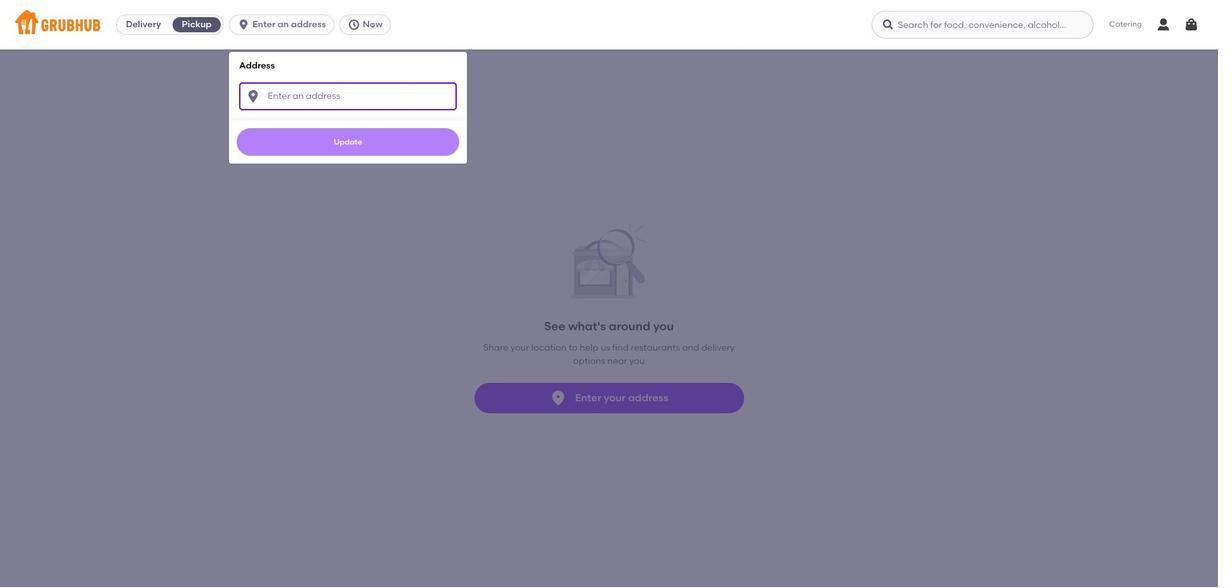 Task type: locate. For each thing, give the bounding box(es) containing it.
your
[[511, 343, 529, 354], [604, 392, 626, 404]]

0 vertical spatial address
[[291, 19, 326, 30]]

catering
[[1109, 20, 1142, 29]]

to
[[569, 343, 578, 354]]

what's
[[568, 319, 606, 334]]

address for enter your address
[[628, 392, 669, 404]]

your inside share your location to help us find restaurants and delivery options near you
[[511, 343, 529, 354]]

Enter an address search field
[[239, 82, 457, 110]]

enter an address button
[[229, 15, 339, 35]]

update
[[334, 137, 362, 146]]

enter right position icon in the bottom left of the page
[[575, 392, 602, 404]]

enter
[[253, 19, 276, 30], [575, 392, 602, 404]]

address down restaurants
[[628, 392, 669, 404]]

delivery button
[[117, 15, 170, 35]]

help
[[580, 343, 599, 354]]

enter left an
[[253, 19, 276, 30]]

enter inside enter your address button
[[575, 392, 602, 404]]

svg image inside now "button"
[[348, 18, 360, 31]]

and
[[682, 343, 700, 354]]

1 horizontal spatial enter
[[575, 392, 602, 404]]

near
[[608, 356, 627, 367]]

0 horizontal spatial enter
[[253, 19, 276, 30]]

1 horizontal spatial you
[[653, 319, 674, 334]]

1 vertical spatial address
[[628, 392, 669, 404]]

you
[[653, 319, 674, 334], [630, 356, 645, 367]]

1 vertical spatial enter
[[575, 392, 602, 404]]

your right share
[[511, 343, 529, 354]]

0 vertical spatial enter
[[253, 19, 276, 30]]

see
[[544, 319, 566, 334]]

1 horizontal spatial address
[[628, 392, 669, 404]]

1 horizontal spatial your
[[604, 392, 626, 404]]

0 vertical spatial your
[[511, 343, 529, 354]]

you up restaurants
[[653, 319, 674, 334]]

update button
[[237, 128, 460, 156]]

your down near on the bottom of page
[[604, 392, 626, 404]]

you right near on the bottom of page
[[630, 356, 645, 367]]

0 horizontal spatial address
[[291, 19, 326, 30]]

1 vertical spatial your
[[604, 392, 626, 404]]

address
[[291, 19, 326, 30], [628, 392, 669, 404]]

pickup button
[[170, 15, 223, 35]]

address for enter an address
[[291, 19, 326, 30]]

1 vertical spatial you
[[630, 356, 645, 367]]

address right an
[[291, 19, 326, 30]]

0 horizontal spatial you
[[630, 356, 645, 367]]

your inside button
[[604, 392, 626, 404]]

position icon image
[[550, 390, 568, 407]]

svg image
[[1184, 17, 1199, 32], [237, 18, 250, 31], [348, 18, 360, 31], [246, 89, 261, 104]]

your for enter
[[604, 392, 626, 404]]

address inside 'main navigation' navigation
[[291, 19, 326, 30]]

delivery
[[702, 343, 735, 354]]

0 horizontal spatial your
[[511, 343, 529, 354]]

enter inside the enter an address button
[[253, 19, 276, 30]]



Task type: describe. For each thing, give the bounding box(es) containing it.
see what's around you
[[544, 319, 674, 334]]

catering button
[[1101, 10, 1151, 39]]

an
[[278, 19, 289, 30]]

delivery
[[126, 19, 161, 30]]

enter for enter your address
[[575, 392, 602, 404]]

enter your address button
[[474, 383, 744, 414]]

svg image inside the enter an address button
[[237, 18, 250, 31]]

now button
[[339, 15, 396, 35]]

share
[[483, 343, 509, 354]]

restaurants
[[631, 343, 680, 354]]

around
[[609, 319, 651, 334]]

options
[[573, 356, 605, 367]]

enter an address
[[253, 19, 326, 30]]

us
[[601, 343, 610, 354]]

enter for enter an address
[[253, 19, 276, 30]]

share your location to help us find restaurants and delivery options near you
[[483, 343, 735, 367]]

0 vertical spatial you
[[653, 319, 674, 334]]

your for share
[[511, 343, 529, 354]]

main navigation navigation
[[0, 0, 1218, 588]]

now
[[363, 19, 383, 30]]

svg image
[[882, 18, 895, 31]]

pickup
[[182, 19, 212, 30]]

find
[[612, 343, 629, 354]]

you inside share your location to help us find restaurants and delivery options near you
[[630, 356, 645, 367]]

address
[[239, 60, 275, 71]]

location
[[532, 343, 567, 354]]

enter your address
[[575, 392, 669, 404]]



Task type: vqa. For each thing, say whether or not it's contained in the screenshot.
THE VINASON inside the the Vinason Market Place
no



